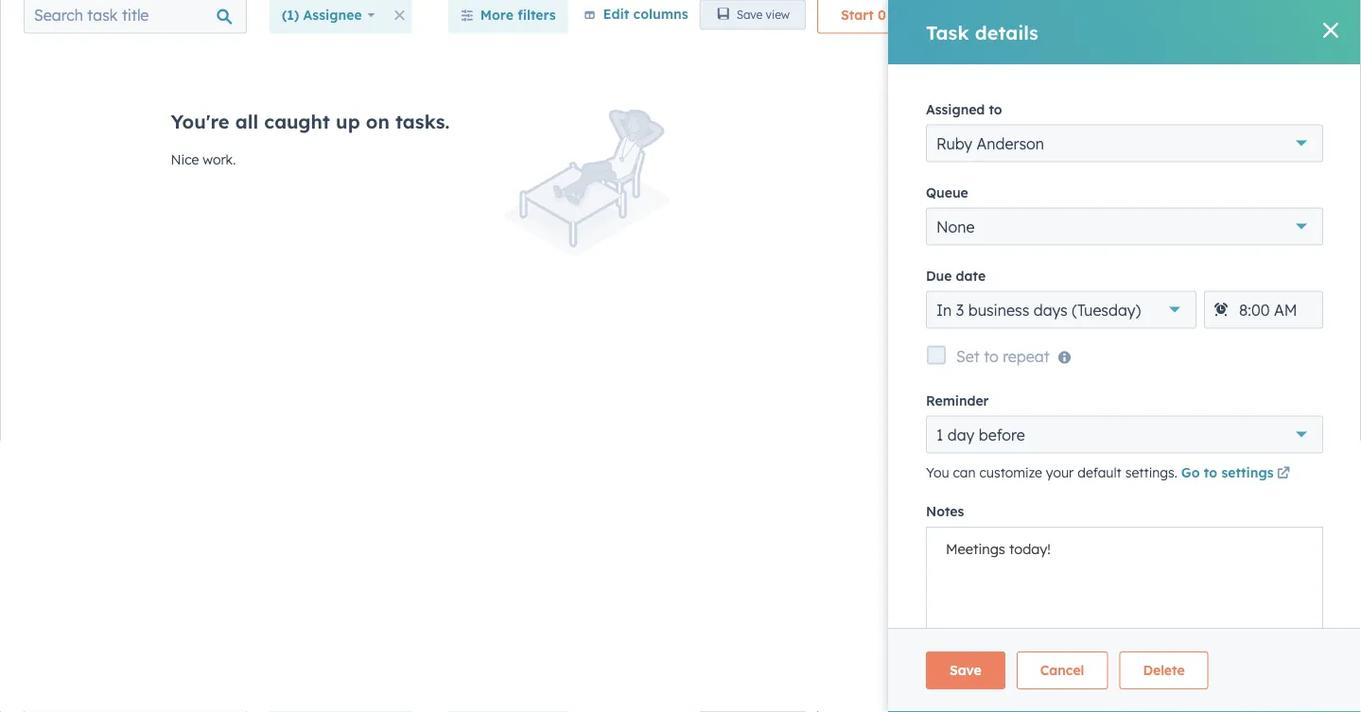 Task type: describe. For each thing, give the bounding box(es) containing it.
is
[[1076, 525, 1085, 541]]

far inside this week so far
[[1010, 96, 1025, 110]]

assigned
[[926, 101, 985, 117]]

day
[[948, 425, 974, 444]]

feed
[[1168, 5, 1199, 22]]

so inside meetings completed this week element
[[1132, 212, 1144, 226]]

frame.
[[1266, 525, 1307, 541]]

settings
[[1222, 464, 1274, 480]]

you're all caught up on tasks.
[[171, 109, 450, 133]]

last
[[1256, 212, 1279, 226]]

(tuesday)
[[1072, 300, 1141, 319]]

go to settings
[[1181, 464, 1274, 480]]

ruby anderson button
[[926, 124, 1323, 162]]

activity
[[1070, 323, 1127, 342]]

there is no data to show in this time frame. try changing the date range.
[[1038, 525, 1329, 564]]

week down ruby anderson popup button
[[1101, 212, 1129, 226]]

before
[[979, 425, 1025, 444]]

date range: for far
[[1010, 74, 1073, 88]]

all
[[235, 109, 258, 133]]

work.
[[203, 151, 236, 168]]

0 button for calls connected this week element on the right of page
[[1175, 147, 1192, 183]]

business
[[968, 300, 1029, 319]]

meetings
[[946, 540, 1005, 557]]

caught
[[264, 109, 330, 133]]

try
[[1310, 525, 1329, 541]]

insights
[[1039, 5, 1092, 22]]

this inside this week so far
[[1077, 74, 1098, 88]]

you
[[926, 464, 949, 480]]

delete
[[1143, 662, 1185, 679]]

weekly activity report
[[1010, 323, 1179, 342]]

your
[[1046, 464, 1074, 480]]

3 this from the top
[[1077, 347, 1098, 361]]

far inside meetings completed this week element
[[1147, 212, 1163, 226]]

this week so far
[[1010, 74, 1144, 110]]

nice
[[171, 151, 199, 168]]

view
[[766, 8, 790, 22]]

save for save
[[950, 662, 982, 679]]

repeat
[[1003, 347, 1049, 365]]

Search task title search field
[[24, 0, 247, 34]]

0 for calls connected this week element on the right of page
[[1175, 149, 1192, 182]]

queue
[[926, 184, 968, 200]]

ruby anderson
[[936, 134, 1044, 153]]

in
[[936, 300, 952, 319]]

so inside this week so far
[[1132, 74, 1144, 88]]

week right the last
[[1282, 212, 1309, 226]]

cancel
[[1040, 662, 1084, 679]]

close image
[[1323, 23, 1338, 38]]

frequency: daily
[[1088, 653, 1177, 668]]

set to repeat
[[956, 347, 1049, 365]]

in 3 business days (tuesday)
[[936, 300, 1141, 319]]

there
[[1038, 525, 1072, 541]]

activities button
[[1010, 48, 1095, 71]]

compared to: last week
[[1179, 212, 1309, 226]]

set
[[956, 347, 980, 365]]

1
[[936, 425, 943, 444]]

filters
[[518, 6, 556, 23]]

3 date from the top
[[1010, 347, 1036, 361]]

start
[[841, 6, 874, 23]]

3
[[956, 300, 964, 319]]

calls connected this week element
[[1010, 69, 1356, 191]]

due date element
[[1204, 291, 1323, 329]]

frequency:
[[1088, 653, 1146, 668]]

more filters link
[[448, 0, 568, 34]]

2 vertical spatial far
[[1147, 347, 1163, 361]]

date range: for 10/20/2023
[[1010, 631, 1073, 645]]

insights link
[[1006, 0, 1125, 37]]

1 link opens in a new window image from the top
[[1277, 462, 1290, 485]]

3 range: from the top
[[1039, 347, 1073, 361]]

default
[[1077, 464, 1122, 480]]

task details
[[926, 20, 1038, 44]]

nice work.
[[171, 151, 236, 168]]

more
[[480, 6, 513, 23]]

delete button
[[1119, 652, 1208, 690]]

report
[[1132, 323, 1179, 342]]

the
[[1166, 547, 1186, 564]]

HH:MM text field
[[1204, 291, 1323, 329]]

up
[[336, 109, 360, 133]]

schedule link
[[1243, 0, 1361, 37]]



Task type: locate. For each thing, give the bounding box(es) containing it.
date right none
[[1010, 212, 1036, 226]]

so
[[1132, 74, 1144, 88], [1132, 212, 1144, 226], [1132, 347, 1144, 361]]

date range: this week so far
[[1010, 212, 1163, 226], [1010, 347, 1163, 361]]

no
[[1089, 525, 1105, 541]]

in 3 business days (tuesday) button
[[926, 291, 1196, 329]]

none button
[[926, 207, 1323, 245]]

date inside calls connected this week element
[[1010, 74, 1036, 88]]

2 link opens in a new window image from the top
[[1277, 467, 1290, 480]]

1 day before
[[936, 425, 1025, 444]]

0 for meetings completed this week element
[[1175, 264, 1192, 297]]

0 vertical spatial so
[[1132, 74, 1144, 88]]

range.
[[1223, 547, 1262, 564]]

1 vertical spatial date range: this week so far
[[1010, 347, 1163, 361]]

meetings today!
[[946, 540, 1051, 557]]

date range: this week so far down weekly activity report
[[1010, 347, 1163, 361]]

date down activities
[[1010, 74, 1036, 88]]

0 button for meetings completed this week element
[[1175, 263, 1192, 299]]

go
[[1181, 464, 1200, 480]]

0 up report
[[1175, 264, 1192, 297]]

this
[[1209, 525, 1231, 541]]

1 day before button
[[926, 416, 1323, 453]]

this down activities popup button
[[1077, 74, 1098, 88]]

due
[[926, 267, 952, 284]]

date up 10/20/2023
[[1010, 631, 1036, 645]]

to right go at the right of page
[[1204, 464, 1217, 480]]

2 so from the top
[[1132, 212, 1144, 226]]

time
[[1235, 525, 1263, 541]]

0 button up compared
[[1175, 147, 1192, 183]]

save
[[736, 8, 763, 22], [950, 662, 982, 679]]

0 button
[[1175, 147, 1192, 183], [1175, 263, 1192, 299]]

edit
[[603, 5, 629, 22]]

far left compared
[[1147, 212, 1163, 226]]

1 date range: from the top
[[1010, 74, 1073, 88]]

1 vertical spatial so
[[1132, 212, 1144, 226]]

assigned to
[[926, 101, 1002, 117]]

tasks.
[[395, 109, 450, 133]]

1 this from the top
[[1077, 74, 1098, 88]]

to up ruby anderson
[[989, 101, 1002, 117]]

3 so from the top
[[1132, 347, 1144, 361]]

date range: down activities
[[1010, 74, 1073, 88]]

0 right start
[[878, 6, 886, 23]]

date range: this week so far inside meetings completed this week element
[[1010, 212, 1163, 226]]

save for save view
[[736, 8, 763, 22]]

edit columns button
[[583, 2, 688, 26]]

0 vertical spatial this
[[1077, 74, 1098, 88]]

tab list containing insights
[[1006, 0, 1361, 38]]

week up ruby anderson popup button
[[1101, 74, 1129, 88]]

1 range: from the top
[[1039, 74, 1073, 88]]

1 date range: this week so far from the top
[[1010, 212, 1163, 226]]

columns
[[633, 5, 688, 22]]

1 0 button from the top
[[1175, 147, 1192, 183]]

week
[[1101, 74, 1129, 88], [1101, 212, 1129, 226], [1282, 212, 1309, 226], [1101, 347, 1129, 361]]

week down activity on the right top of page
[[1101, 347, 1129, 361]]

(1) assignee
[[282, 6, 362, 23]]

4 range: from the top
[[1039, 631, 1073, 645]]

far
[[1010, 96, 1025, 110], [1147, 212, 1163, 226], [1147, 347, 1163, 361]]

to inside from 10/16/2023 to 10/20/2023
[[1172, 631, 1183, 645]]

so down report
[[1132, 347, 1144, 361]]

0 inside calls connected this week element
[[1175, 149, 1192, 182]]

1 so from the top
[[1132, 74, 1144, 88]]

save inside button
[[950, 662, 982, 679]]

more filters
[[480, 6, 556, 23]]

2 date from the top
[[1010, 212, 1036, 226]]

range: inside calls connected this week element
[[1039, 74, 1073, 88]]

reminder
[[926, 392, 989, 408]]

notes
[[926, 503, 964, 520]]

date range:
[[1010, 74, 1073, 88], [1010, 631, 1073, 645]]

customize
[[979, 464, 1042, 480]]

1 vertical spatial this
[[1077, 212, 1098, 226]]

range: inside meetings completed this week element
[[1039, 212, 1073, 226]]

task
[[926, 20, 969, 44]]

details
[[975, 20, 1038, 44]]

0 up compared
[[1175, 149, 1192, 182]]

days
[[1034, 300, 1068, 319]]

settings.
[[1125, 464, 1177, 480]]

range: up 10/20/2023
[[1039, 631, 1073, 645]]

to right data
[[1142, 525, 1155, 541]]

0 vertical spatial 0
[[878, 6, 886, 23]]

link opens in a new window image
[[1277, 462, 1290, 485], [1277, 467, 1290, 480]]

this down weekly activity report
[[1077, 347, 1098, 361]]

0 vertical spatial save
[[736, 8, 763, 22]]

far up anderson
[[1010, 96, 1025, 110]]

so up ruby anderson popup button
[[1132, 74, 1144, 88]]

link opens in a new window image inside go to settings link
[[1277, 467, 1290, 480]]

save inside button
[[736, 8, 763, 22]]

date range: inside calls connected this week element
[[1010, 74, 1073, 88]]

2 vertical spatial this
[[1077, 347, 1098, 361]]

1 vertical spatial 0 button
[[1175, 263, 1192, 299]]

0 vertical spatial date
[[956, 267, 986, 284]]

today!
[[1009, 540, 1051, 557]]

1 vertical spatial far
[[1147, 212, 1163, 226]]

2 vertical spatial so
[[1132, 347, 1144, 361]]

in
[[1194, 525, 1205, 541]]

save left view
[[736, 8, 763, 22]]

daily
[[1150, 653, 1177, 668]]

1 horizontal spatial save
[[950, 662, 982, 679]]

1 date from the top
[[1010, 74, 1036, 88]]

can
[[953, 464, 976, 480]]

0 inside meetings completed this week element
[[1175, 264, 1192, 297]]

save button
[[926, 652, 1005, 690]]

0 horizontal spatial date
[[956, 267, 986, 284]]

2 range: from the top
[[1039, 212, 1073, 226]]

to up the daily
[[1172, 631, 1183, 645]]

anderson
[[977, 134, 1044, 153]]

date right "due"
[[956, 267, 986, 284]]

date
[[1010, 74, 1036, 88], [1010, 212, 1036, 226], [1010, 347, 1036, 361], [1010, 631, 1036, 645]]

(1) assignee button
[[270, 0, 387, 34]]

range: down weekly
[[1039, 347, 1073, 361]]

so left compared
[[1132, 212, 1144, 226]]

0 button up report
[[1175, 263, 1192, 299]]

0 vertical spatial date range:
[[1010, 74, 1073, 88]]

save view
[[736, 8, 790, 22]]

cancel button
[[1017, 652, 1108, 690]]

save view button
[[700, 0, 806, 30]]

date
[[956, 267, 986, 284], [1190, 547, 1219, 564]]

assignee
[[303, 6, 362, 23]]

range: down anderson
[[1039, 212, 1073, 226]]

from 10/16/2023 to 10/20/2023
[[1010, 631, 1183, 668]]

week inside this week so far
[[1101, 74, 1129, 88]]

go to settings link
[[1181, 462, 1293, 485]]

1 horizontal spatial date
[[1190, 547, 1219, 564]]

1 vertical spatial 0
[[1175, 149, 1192, 182]]

none
[[936, 217, 975, 236]]

schedule
[[1274, 5, 1330, 22]]

date inside meetings completed this week element
[[1010, 212, 1036, 226]]

feed link
[[1125, 0, 1243, 37]]

2 date range: from the top
[[1010, 631, 1073, 645]]

2 0 button from the top
[[1175, 263, 1192, 299]]

far down report
[[1147, 347, 1163, 361]]

this down ruby anderson popup button
[[1077, 212, 1098, 226]]

compared
[[1179, 212, 1235, 226]]

0 button inside calls connected this week element
[[1175, 147, 1192, 183]]

0 button inside meetings completed this week element
[[1175, 263, 1192, 299]]

2 date range: this week so far from the top
[[1010, 347, 1163, 361]]

to:
[[1238, 212, 1253, 226]]

data
[[1108, 525, 1138, 541]]

date range: up 10/20/2023
[[1010, 631, 1073, 645]]

to inside there is no data to show in this time frame. try changing the date range.
[[1142, 525, 1155, 541]]

4 date from the top
[[1010, 631, 1036, 645]]

range: down activities popup button
[[1039, 74, 1073, 88]]

ruby
[[936, 134, 972, 153]]

due date
[[926, 267, 986, 284]]

10/16/2023
[[1108, 631, 1169, 645]]

0 inside button
[[878, 6, 886, 23]]

weekly
[[1010, 323, 1065, 342]]

start 0 tasks
[[841, 6, 924, 23]]

(1)
[[282, 6, 299, 23]]

2 vertical spatial 0
[[1175, 264, 1192, 297]]

activities
[[1010, 50, 1080, 69]]

date down weekly
[[1010, 347, 1036, 361]]

date range: this week so far down ruby anderson popup button
[[1010, 212, 1163, 226]]

meetings completed this week element
[[1010, 207, 1356, 306]]

changing
[[1105, 547, 1163, 564]]

0 vertical spatial far
[[1010, 96, 1025, 110]]

to for assigned
[[989, 101, 1002, 117]]

1 vertical spatial date range:
[[1010, 631, 1073, 645]]

0 vertical spatial date range: this week so far
[[1010, 212, 1163, 226]]

to for go
[[1204, 464, 1217, 480]]

tasks
[[890, 6, 924, 23]]

on
[[366, 109, 390, 133]]

2 this from the top
[[1077, 212, 1098, 226]]

to right the set
[[984, 347, 999, 365]]

save left 10/20/2023
[[950, 662, 982, 679]]

date inside there is no data to show in this time frame. try changing the date range.
[[1190, 547, 1219, 564]]

1 vertical spatial save
[[950, 662, 982, 679]]

you can customize your default settings.
[[926, 464, 1181, 480]]

from
[[1077, 631, 1105, 645]]

0 vertical spatial 0 button
[[1175, 147, 1192, 183]]

edit columns
[[603, 5, 688, 22]]

1 vertical spatial date
[[1190, 547, 1219, 564]]

date down in
[[1190, 547, 1219, 564]]

tab list
[[1006, 0, 1361, 38]]

to for set
[[984, 347, 999, 365]]

0 horizontal spatial save
[[736, 8, 763, 22]]



Task type: vqa. For each thing, say whether or not it's contained in the screenshot.
'caught'
yes



